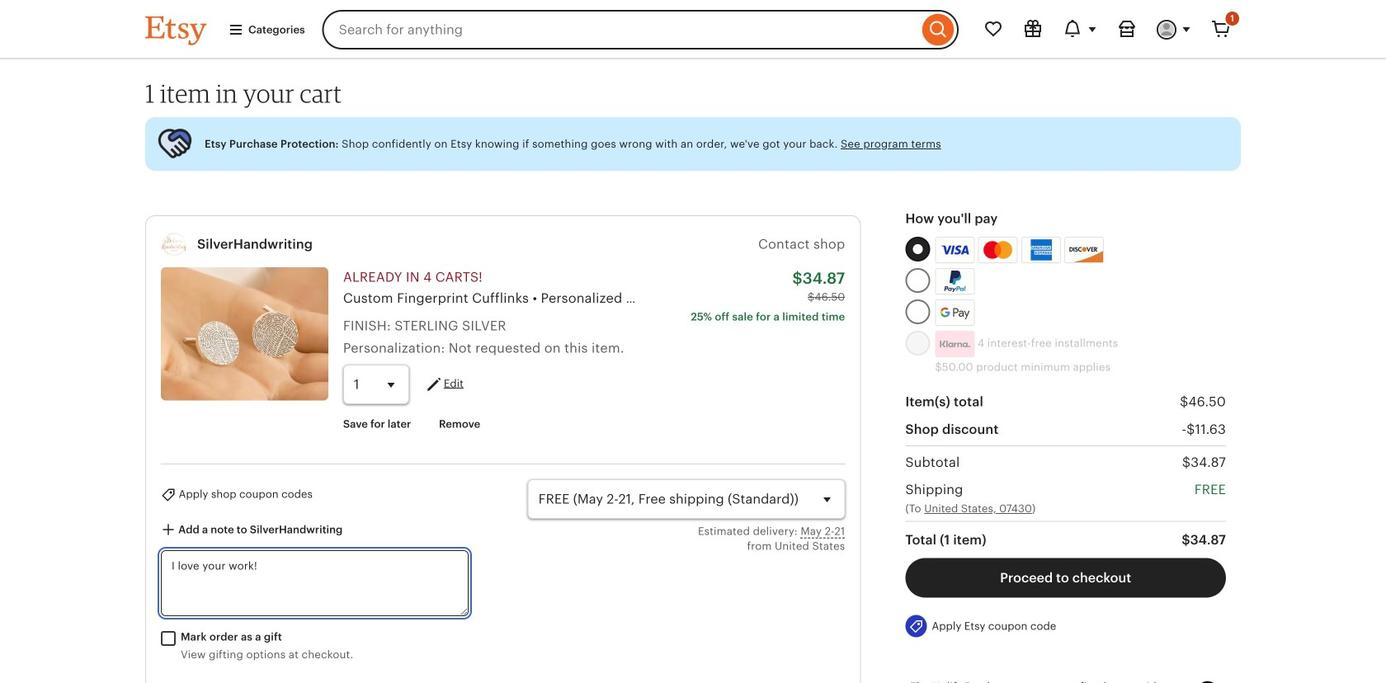 Task type: describe. For each thing, give the bounding box(es) containing it.
Search for anything text field
[[322, 10, 918, 50]]

custom fingerprint cufflinks • personalized gift for dad • wedding gift for husband • memorial gift • actual fingerprint cuff links • cm28 image
[[161, 268, 328, 400]]

Add a note to SilverHandwriting (optional) text field
[[161, 551, 469, 617]]



Task type: locate. For each thing, give the bounding box(es) containing it.
banner
[[116, 0, 1271, 59]]

None search field
[[322, 10, 959, 50]]

uplift fund image
[[1175, 680, 1221, 683]]

silverhandwriting image
[[161, 231, 187, 258]]



Task type: vqa. For each thing, say whether or not it's contained in the screenshot.
CUSTOM FINGERPRINT CUFFLINKS • PERSONALIZED GIFT FOR DAD • WEDDING GIFT FOR HUSBAND • MEMORIAL GIFT • ACTUAL FINGERPRINT CUFF LINKS • CM28 image
yes



